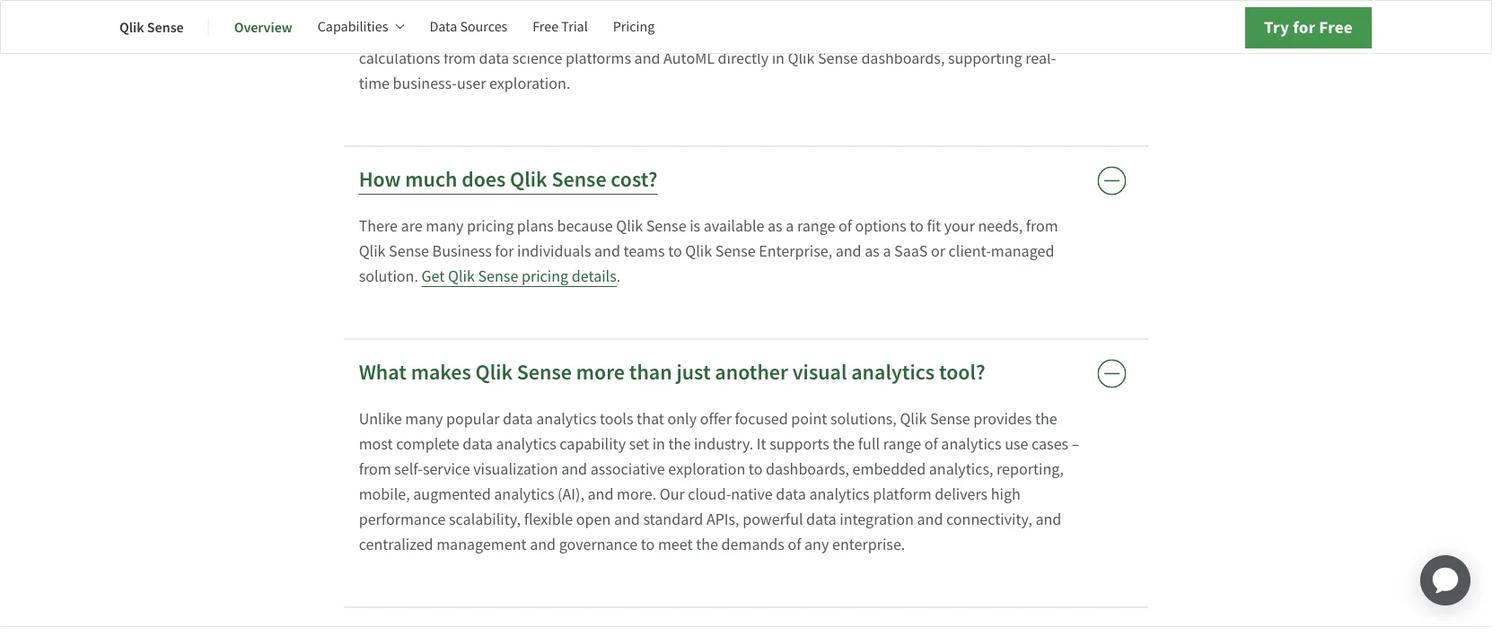 Task type: vqa. For each thing, say whether or not it's contained in the screenshot.
"Company" icon on the right of the page
no



Task type: locate. For each thing, give the bounding box(es) containing it.
0 vertical spatial provides
[[413, 0, 472, 18]]

there are many pricing plans because qlik sense is available as a range of options to fit your needs, from qlik sense business for individuals and teams to qlik sense enterprise, and as a saas or client-managed solution.
[[359, 216, 1058, 287]]

it
[[757, 434, 766, 455]]

get qlik sense pricing details link
[[422, 266, 617, 288]]

1 vertical spatial analytics,
[[929, 459, 993, 480]]

integration up enterprise.
[[840, 510, 914, 530]]

2 vertical spatial of
[[788, 535, 801, 555]]

of up embedded
[[925, 434, 938, 455]]

use
[[1005, 434, 1028, 455]]

analytics
[[359, 23, 419, 44], [671, 23, 731, 44], [851, 359, 935, 387], [536, 409, 597, 430], [496, 434, 556, 455], [941, 434, 1002, 455], [494, 484, 554, 505], [809, 484, 870, 505]]

range
[[797, 216, 835, 237], [883, 434, 921, 455]]

–
[[1072, 434, 1080, 455]]

free trial link
[[533, 5, 588, 48]]

to
[[910, 216, 924, 237], [668, 241, 682, 262], [749, 459, 763, 480], [641, 535, 655, 555]]

pricing inside there are many pricing plans because qlik sense is available as a range of options to fit your needs, from qlik sense business for individuals and teams to qlik sense enterprise, and as a saas or client-managed solution.
[[467, 216, 514, 237]]

predictive inside provides powerful key-driver analysis, predictive analytics, and what-if scenarios directly for analytics users and teams. and with
[[671, 0, 739, 18]]

plans
[[517, 216, 554, 237]]

sense inside dropdown button
[[517, 359, 572, 387]]

, you can easily include predictive calculations from data science platforms and automl directly in qlik sense dashboards, supporting real- time business-user exploration.
[[359, 23, 1056, 94]]

1 horizontal spatial free
[[1319, 16, 1353, 39]]

in right set
[[652, 434, 665, 455]]

free right try
[[1319, 16, 1353, 39]]

1 horizontal spatial for
[[1010, 0, 1029, 18]]

for
[[1010, 0, 1029, 18], [1293, 16, 1316, 39], [495, 241, 514, 262]]

pricing for plans
[[467, 216, 514, 237]]

analytics, up advanced analytics integration in the top of the page
[[742, 0, 806, 18]]

application
[[1399, 534, 1492, 628]]

0 vertical spatial in
[[772, 48, 785, 69]]

0 horizontal spatial for
[[495, 241, 514, 262]]

many up business at the top of the page
[[426, 216, 464, 237]]

menu bar containing qlik sense
[[119, 5, 680, 48]]

standard
[[643, 510, 703, 530]]

0 vertical spatial dashboards,
[[861, 48, 945, 69]]

0 vertical spatial predictive
[[671, 0, 739, 18]]

0 vertical spatial range
[[797, 216, 835, 237]]

many up complete
[[405, 409, 443, 430]]

and up .
[[594, 241, 620, 262]]

sense
[[147, 18, 184, 36], [818, 48, 858, 69], [552, 166, 607, 194], [646, 216, 686, 237], [389, 241, 429, 262], [715, 241, 756, 262], [478, 266, 518, 287], [517, 359, 572, 387], [930, 409, 970, 430]]

0 vertical spatial analytics,
[[742, 0, 806, 18]]

0 vertical spatial a
[[786, 216, 794, 237]]

0 horizontal spatial pricing
[[467, 216, 514, 237]]

connectivity,
[[946, 510, 1032, 530]]

1 horizontal spatial a
[[883, 241, 891, 262]]

directly inside provides powerful key-driver analysis, predictive analytics, and what-if scenarios directly for analytics users and teams. and with
[[956, 0, 1007, 18]]

data down popular
[[463, 434, 493, 455]]

0 horizontal spatial as
[[768, 216, 783, 237]]

0 horizontal spatial predictive
[[671, 0, 739, 18]]

business-
[[393, 73, 457, 94]]

integration left "you"
[[734, 23, 808, 44]]

directly inside , you can easily include predictive calculations from data science platforms and automl directly in qlik sense dashboards, supporting real- time business-user exploration.
[[718, 48, 769, 69]]

directly down advanced analytics integration link
[[718, 48, 769, 69]]

1 vertical spatial provides
[[974, 409, 1032, 430]]

1 horizontal spatial in
[[772, 48, 785, 69]]

exploration
[[668, 459, 745, 480]]

that
[[637, 409, 664, 430]]

get
[[422, 266, 445, 287]]

in down advanced analytics integration link
[[772, 48, 785, 69]]

pricing up business at the top of the page
[[467, 216, 514, 237]]

predictive for include
[[966, 23, 1034, 44]]

analytics, inside "unlike many popular data analytics tools that only offer focused point solutions, qlik sense provides the most complete data analytics capability set in the industry. it supports the full range of analytics use cases – from self-service visualization and associative exploration to dashboards, embedded analytics, reporting, mobile, augmented analytics (ai), and more. our cloud-native data analytics platform delivers high performance scalability, flexible open and standard apis, powerful data integration and connectivity, and centralized management and governance to meet the demands of any enterprise."
[[929, 459, 993, 480]]

dashboards, down supports
[[766, 459, 849, 480]]

provides inside provides powerful key-driver analysis, predictive analytics, and what-if scenarios directly for analytics users and teams. and with
[[413, 0, 472, 18]]

key-
[[538, 0, 567, 18]]

range up embedded
[[883, 434, 921, 455]]

from down "most"
[[359, 459, 391, 480]]

managed
[[991, 241, 1054, 262]]

data down teams.
[[479, 48, 509, 69]]

1 horizontal spatial provides
[[974, 409, 1032, 430]]

to left meet
[[641, 535, 655, 555]]

of left any
[[788, 535, 801, 555]]

1 vertical spatial directly
[[718, 48, 769, 69]]

1 vertical spatial powerful
[[743, 510, 803, 530]]

0 horizontal spatial directly
[[718, 48, 769, 69]]

provides up use
[[974, 409, 1032, 430]]

free inside 'link'
[[533, 18, 559, 36]]

qlik
[[119, 18, 144, 36], [788, 48, 815, 69], [510, 166, 547, 194], [616, 216, 643, 237], [359, 241, 386, 262], [685, 241, 712, 262], [448, 266, 475, 287], [475, 359, 513, 387], [900, 409, 927, 430]]

cost?
[[611, 166, 658, 194]]

of inside there are many pricing plans because qlik sense is available as a range of options to fit your needs, from qlik sense business for individuals and teams to qlik sense enterprise, and as a saas or client-managed solution.
[[839, 216, 852, 237]]

dashboards, down easily
[[861, 48, 945, 69]]

range up enterprise,
[[797, 216, 835, 237]]

0 vertical spatial as
[[768, 216, 783, 237]]

needs,
[[978, 216, 1023, 237]]

in inside "unlike many popular data analytics tools that only offer focused point solutions, qlik sense provides the most complete data analytics capability set in the industry. it supports the full range of analytics use cases – from self-service visualization and associative exploration to dashboards, embedded analytics, reporting, mobile, augmented analytics (ai), and more. our cloud-native data analytics platform delivers high performance scalability, flexible open and standard apis, powerful data integration and connectivity, and centralized management and governance to meet the demands of any enterprise."
[[652, 434, 665, 455]]

reporting,
[[997, 459, 1064, 480]]

1 vertical spatial a
[[883, 241, 891, 262]]

analytics down visualization at the bottom left of page
[[494, 484, 554, 505]]

0 vertical spatial powerful
[[475, 0, 535, 18]]

of left options
[[839, 216, 852, 237]]

provides powerful key-driver analysis, predictive analytics, and what-if scenarios directly for analytics users and teams. and with
[[359, 0, 1029, 44]]

to left fit
[[910, 216, 924, 237]]

and down flexible
[[530, 535, 556, 555]]

because
[[557, 216, 613, 237]]

2 vertical spatial from
[[359, 459, 391, 480]]

powerful inside provides powerful key-driver analysis, predictive analytics, and what-if scenarios directly for analytics users and teams. and with
[[475, 0, 535, 18]]

provides up users
[[413, 0, 472, 18]]

qlik inside dropdown button
[[510, 166, 547, 194]]

from inside , you can easily include predictive calculations from data science platforms and automl directly in qlik sense dashboards, supporting real- time business-user exploration.
[[444, 48, 476, 69]]

than
[[629, 359, 672, 387]]

1 horizontal spatial directly
[[956, 0, 1007, 18]]

analytics,
[[742, 0, 806, 18], [929, 459, 993, 480]]

and down "reporting,"
[[1036, 510, 1062, 530]]

users
[[422, 23, 458, 44]]

trial
[[561, 18, 588, 36]]

get qlik sense pricing details .
[[422, 266, 621, 287]]

1 horizontal spatial analytics,
[[929, 459, 993, 480]]

range inside there are many pricing plans because qlik sense is available as a range of options to fit your needs, from qlik sense business for individuals and teams to qlik sense enterprise, and as a saas or client-managed solution.
[[797, 216, 835, 237]]

pricing
[[613, 18, 655, 36]]

sources
[[460, 18, 508, 36]]

overview link
[[234, 5, 292, 48]]

1 vertical spatial range
[[883, 434, 921, 455]]

directly up supporting
[[956, 0, 1007, 18]]

0 vertical spatial from
[[444, 48, 476, 69]]

the down apis,
[[696, 535, 718, 555]]

data
[[479, 48, 509, 69], [503, 409, 533, 430], [463, 434, 493, 455], [776, 484, 806, 505], [806, 510, 837, 530]]

your
[[944, 216, 975, 237]]

1 horizontal spatial from
[[444, 48, 476, 69]]

1 vertical spatial integration
[[840, 510, 914, 530]]

1 horizontal spatial range
[[883, 434, 921, 455]]

data right popular
[[503, 409, 533, 430]]

from up user
[[444, 48, 476, 69]]

available
[[704, 216, 764, 237]]

science
[[512, 48, 562, 69]]

cloud-
[[688, 484, 731, 505]]

0 vertical spatial pricing
[[467, 216, 514, 237]]

as up enterprise,
[[768, 216, 783, 237]]

0 horizontal spatial analytics,
[[742, 0, 806, 18]]

qlik sense link
[[119, 5, 184, 48]]

data inside , you can easily include predictive calculations from data science platforms and automl directly in qlik sense dashboards, supporting real- time business-user exploration.
[[479, 48, 509, 69]]

solution.
[[359, 266, 418, 287]]

are
[[401, 216, 423, 237]]

from up managed
[[1026, 216, 1058, 237]]

more.
[[617, 484, 656, 505]]

time
[[359, 73, 390, 94]]

analytics up visualization at the bottom left of page
[[496, 434, 556, 455]]

a up enterprise,
[[786, 216, 794, 237]]

predictive up advanced analytics integration in the top of the page
[[671, 0, 739, 18]]

how much does qlik sense cost? button
[[344, 147, 1148, 214]]

easily
[[871, 23, 910, 44]]

1 vertical spatial of
[[925, 434, 938, 455]]

high
[[991, 484, 1021, 505]]

predictive up supporting
[[966, 23, 1034, 44]]

1 horizontal spatial predictive
[[966, 23, 1034, 44]]

qlik inside "unlike many popular data analytics tools that only offer focused point solutions, qlik sense provides the most complete data analytics capability set in the industry. it supports the full range of analytics use cases – from self-service visualization and associative exploration to dashboards, embedded analytics, reporting, mobile, augmented analytics (ai), and more. our cloud-native data analytics platform delivers high performance scalability, flexible open and standard apis, powerful data integration and connectivity, and centralized management and governance to meet the demands of any enterprise."
[[900, 409, 927, 430]]

business
[[432, 241, 492, 262]]

1 horizontal spatial integration
[[840, 510, 914, 530]]

and
[[809, 0, 835, 18], [462, 23, 487, 44], [634, 48, 660, 69], [594, 241, 620, 262], [836, 241, 862, 262], [561, 459, 587, 480], [588, 484, 614, 505], [614, 510, 640, 530], [917, 510, 943, 530], [1036, 510, 1062, 530], [530, 535, 556, 555]]

free left trial
[[533, 18, 559, 36]]

powerful up "demands"
[[743, 510, 803, 530]]

what-
[[839, 0, 877, 18]]

0 horizontal spatial powerful
[[475, 0, 535, 18]]

demands
[[722, 535, 785, 555]]

and up open
[[588, 484, 614, 505]]

integration inside "unlike many popular data analytics tools that only offer focused point solutions, qlik sense provides the most complete data analytics capability set in the industry. it supports the full range of analytics use cases – from self-service visualization and associative exploration to dashboards, embedded analytics, reporting, mobile, augmented analytics (ai), and more. our cloud-native data analytics platform delivers high performance scalability, flexible open and standard apis, powerful data integration and connectivity, and centralized management and governance to meet the demands of any enterprise."
[[840, 510, 914, 530]]

0 horizontal spatial in
[[652, 434, 665, 455]]

data up any
[[806, 510, 837, 530]]

1 horizontal spatial pricing
[[522, 266, 568, 287]]

1 horizontal spatial of
[[839, 216, 852, 237]]

1 vertical spatial many
[[405, 409, 443, 430]]

1 vertical spatial from
[[1026, 216, 1058, 237]]

powerful up teams.
[[475, 0, 535, 18]]

1 vertical spatial pricing
[[522, 266, 568, 287]]

options
[[855, 216, 907, 237]]

dashboards,
[[861, 48, 945, 69], [766, 459, 849, 480]]

as down options
[[865, 241, 880, 262]]

1 vertical spatial in
[[652, 434, 665, 455]]

and down platform
[[917, 510, 943, 530]]

pricing down individuals
[[522, 266, 568, 287]]

0 vertical spatial many
[[426, 216, 464, 237]]

analytics up calculations
[[359, 23, 419, 44]]

1 vertical spatial predictive
[[966, 23, 1034, 44]]

and down advanced
[[634, 48, 660, 69]]

from
[[444, 48, 476, 69], [1026, 216, 1058, 237], [359, 459, 391, 480]]

1 horizontal spatial as
[[865, 241, 880, 262]]

1 horizontal spatial powerful
[[743, 510, 803, 530]]

is
[[690, 216, 700, 237]]

2 horizontal spatial of
[[925, 434, 938, 455]]

menu bar
[[119, 5, 680, 48]]

and down options
[[836, 241, 862, 262]]

saas
[[894, 241, 928, 262]]

client-
[[949, 241, 991, 262]]

for up the get qlik sense pricing details link
[[495, 241, 514, 262]]

0 horizontal spatial provides
[[413, 0, 472, 18]]

the up cases
[[1035, 409, 1057, 430]]

most
[[359, 434, 393, 455]]

there
[[359, 216, 398, 237]]

enterprise.
[[832, 535, 905, 555]]

just
[[676, 359, 711, 387]]

much
[[405, 166, 457, 194]]

tool?
[[939, 359, 986, 387]]

1 horizontal spatial dashboards,
[[861, 48, 945, 69]]

0 horizontal spatial a
[[786, 216, 794, 237]]

with
[[569, 23, 599, 44]]

dashboards, inside "unlike many popular data analytics tools that only offer focused point solutions, qlik sense provides the most complete data analytics capability set in the industry. it supports the full range of analytics use cases – from self-service visualization and associative exploration to dashboards, embedded analytics, reporting, mobile, augmented analytics (ai), and more. our cloud-native data analytics platform delivers high performance scalability, flexible open and standard apis, powerful data integration and connectivity, and centralized management and governance to meet the demands of any enterprise."
[[766, 459, 849, 480]]

unlike
[[359, 409, 402, 430]]

0 vertical spatial directly
[[956, 0, 1007, 18]]

0 horizontal spatial integration
[[734, 23, 808, 44]]

teams
[[624, 241, 665, 262]]

for right try
[[1293, 16, 1316, 39]]

data right native
[[776, 484, 806, 505]]

predictive inside , you can easily include predictive calculations from data science platforms and automl directly in qlik sense dashboards, supporting real- time business-user exploration.
[[966, 23, 1034, 44]]

many inside there are many pricing plans because qlik sense is available as a range of options to fit your needs, from qlik sense business for individuals and teams to qlik sense enterprise, and as a saas or client-managed solution.
[[426, 216, 464, 237]]

analytics up solutions,
[[851, 359, 935, 387]]

0 horizontal spatial free
[[533, 18, 559, 36]]

pricing
[[467, 216, 514, 237], [522, 266, 568, 287]]

what
[[359, 359, 407, 387]]

0 vertical spatial of
[[839, 216, 852, 237]]

if
[[877, 0, 886, 18]]

2 horizontal spatial from
[[1026, 216, 1058, 237]]

0 horizontal spatial range
[[797, 216, 835, 237]]

analytics, up delivers
[[929, 459, 993, 480]]

a left "saas"
[[883, 241, 891, 262]]

and down more.
[[614, 510, 640, 530]]

1 vertical spatial dashboards,
[[766, 459, 849, 480]]

0 horizontal spatial from
[[359, 459, 391, 480]]

in
[[772, 48, 785, 69], [652, 434, 665, 455]]

try
[[1264, 16, 1289, 39]]

0 horizontal spatial dashboards,
[[766, 459, 849, 480]]

for up real-
[[1010, 0, 1029, 18]]

management
[[437, 535, 527, 555]]

overview
[[234, 18, 292, 36]]

for inside there are many pricing plans because qlik sense is available as a range of options to fit your needs, from qlik sense business for individuals and teams to qlik sense enterprise, and as a saas or client-managed solution.
[[495, 241, 514, 262]]



Task type: describe. For each thing, give the bounding box(es) containing it.
sense inside , you can easily include predictive calculations from data science platforms and automl directly in qlik sense dashboards, supporting real- time business-user exploration.
[[818, 48, 858, 69]]

to up native
[[749, 459, 763, 480]]

cases
[[1032, 434, 1069, 455]]

apis,
[[707, 510, 739, 530]]

and right data
[[462, 23, 487, 44]]

(ai),
[[558, 484, 584, 505]]

many inside "unlike many popular data analytics tools that only offer focused point solutions, qlik sense provides the most complete data analytics capability set in the industry. it supports the full range of analytics use cases – from self-service visualization and associative exploration to dashboards, embedded analytics, reporting, mobile, augmented analytics (ai), and more. our cloud-native data analytics platform delivers high performance scalability, flexible open and standard apis, powerful data integration and connectivity, and centralized management and governance to meet the demands of any enterprise."
[[405, 409, 443, 430]]

analytics left use
[[941, 434, 1002, 455]]

sense inside "unlike many popular data analytics tools that only offer focused point solutions, qlik sense provides the most complete data analytics capability set in the industry. it supports the full range of analytics use cases – from self-service visualization and associative exploration to dashboards, embedded analytics, reporting, mobile, augmented analytics (ai), and more. our cloud-native data analytics platform delivers high performance scalability, flexible open and standard apis, powerful data integration and connectivity, and centralized management and governance to meet the demands of any enterprise."
[[930, 409, 970, 430]]

analytics inside dropdown button
[[851, 359, 935, 387]]

visual
[[793, 359, 847, 387]]

industry.
[[694, 434, 753, 455]]

pricing link
[[613, 5, 655, 48]]

advanced analytics integration
[[602, 23, 808, 44]]

embedded
[[853, 459, 926, 480]]

makes
[[411, 359, 471, 387]]

open
[[576, 510, 611, 530]]

try for free link
[[1245, 7, 1372, 48]]

exploration.
[[489, 73, 570, 94]]

popular
[[446, 409, 500, 430]]

qlik inside , you can easily include predictive calculations from data science platforms and automl directly in qlik sense dashboards, supporting real- time business-user exploration.
[[788, 48, 815, 69]]

in inside , you can easily include predictive calculations from data science platforms and automl directly in qlik sense dashboards, supporting real- time business-user exploration.
[[772, 48, 785, 69]]

complete
[[396, 434, 459, 455]]

tools
[[600, 409, 633, 430]]

user
[[457, 73, 486, 94]]

what makes qlik sense more than just another visual analytics tool?
[[359, 359, 986, 387]]

capabilities link
[[318, 5, 404, 48]]

and up "you"
[[809, 0, 835, 18]]

analytics up capability
[[536, 409, 597, 430]]

governance
[[559, 535, 638, 555]]

.
[[617, 266, 621, 287]]

analytics up automl
[[671, 23, 731, 44]]

scalability,
[[449, 510, 521, 530]]

predictive for analysis,
[[671, 0, 739, 18]]

supporting
[[948, 48, 1022, 69]]

automl
[[664, 48, 715, 69]]

enterprise,
[[759, 241, 832, 262]]

pricing for details
[[522, 266, 568, 287]]

the left the "full" on the bottom right of page
[[833, 434, 855, 455]]

native
[[731, 484, 773, 505]]

sense inside dropdown button
[[552, 166, 607, 194]]

scenarios
[[889, 0, 953, 18]]

provides inside "unlike many popular data analytics tools that only offer focused point solutions, qlik sense provides the most complete data analytics capability set in the industry. it supports the full range of analytics use cases – from self-service visualization and associative exploration to dashboards, embedded analytics, reporting, mobile, augmented analytics (ai), and more. our cloud-native data analytics platform delivers high performance scalability, flexible open and standard apis, powerful data integration and connectivity, and centralized management and governance to meet the demands of any enterprise."
[[974, 409, 1032, 430]]

meet
[[658, 535, 693, 555]]

1 vertical spatial as
[[865, 241, 880, 262]]

and
[[539, 23, 566, 44]]

can
[[844, 23, 868, 44]]

data sources link
[[430, 5, 508, 48]]

analytics, inside provides powerful key-driver analysis, predictive analytics, and what-if scenarios directly for analytics users and teams. and with
[[742, 0, 806, 18]]

from inside there are many pricing plans because qlik sense is available as a range of options to fit your needs, from qlik sense business for individuals and teams to qlik sense enterprise, and as a saas or client-managed solution.
[[1026, 216, 1058, 237]]

range inside "unlike many popular data analytics tools that only offer focused point solutions, qlik sense provides the most complete data analytics capability set in the industry. it supports the full range of analytics use cases – from self-service visualization and associative exploration to dashboards, embedded analytics, reporting, mobile, augmented analytics (ai), and more. our cloud-native data analytics platform delivers high performance scalability, flexible open and standard apis, powerful data integration and connectivity, and centralized management and governance to meet the demands of any enterprise."
[[883, 434, 921, 455]]

more
[[576, 359, 625, 387]]

unlike many popular data analytics tools that only offer focused point solutions, qlik sense provides the most complete data analytics capability set in the industry. it supports the full range of analytics use cases – from self-service visualization and associative exploration to dashboards, embedded analytics, reporting, mobile, augmented analytics (ai), and more. our cloud-native data analytics platform delivers high performance scalability, flexible open and standard apis, powerful data integration and connectivity, and centralized management and governance to meet the demands of any enterprise.
[[359, 409, 1080, 555]]

or
[[931, 241, 945, 262]]

service
[[423, 459, 470, 480]]

what makes qlik sense more than just another visual analytics tool? button
[[344, 340, 1148, 407]]

our
[[660, 484, 685, 505]]

delivers
[[935, 484, 988, 505]]

powerful inside "unlike many popular data analytics tools that only offer focused point solutions, qlik sense provides the most complete data analytics capability set in the industry. it supports the full range of analytics use cases – from self-service visualization and associative exploration to dashboards, embedded analytics, reporting, mobile, augmented analytics (ai), and more. our cloud-native data analytics platform delivers high performance scalability, flexible open and standard apis, powerful data integration and connectivity, and centralized management and governance to meet the demands of any enterprise."
[[743, 510, 803, 530]]

0 vertical spatial integration
[[734, 23, 808, 44]]

and inside , you can easily include predictive calculations from data science platforms and automl directly in qlik sense dashboards, supporting real- time business-user exploration.
[[634, 48, 660, 69]]

point
[[791, 409, 827, 430]]

for inside provides powerful key-driver analysis, predictive analytics, and what-if scenarios directly for analytics users and teams. and with
[[1010, 0, 1029, 18]]

analytics inside provides powerful key-driver analysis, predictive analytics, and what-if scenarios directly for analytics users and teams. and with
[[359, 23, 419, 44]]

from inside "unlike many popular data analytics tools that only offer focused point solutions, qlik sense provides the most complete data analytics capability set in the industry. it supports the full range of analytics use cases – from self-service visualization and associative exploration to dashboards, embedded analytics, reporting, mobile, augmented analytics (ai), and more. our cloud-native data analytics platform delivers high performance scalability, flexible open and standard apis, powerful data integration and connectivity, and centralized management and governance to meet the demands of any enterprise."
[[359, 459, 391, 480]]

only
[[668, 409, 697, 430]]

free trial
[[533, 18, 588, 36]]

analytics up any
[[809, 484, 870, 505]]

full
[[858, 434, 880, 455]]

data
[[430, 18, 457, 36]]

performance
[[359, 510, 446, 530]]

to right teams
[[668, 241, 682, 262]]

real-
[[1026, 48, 1056, 69]]

advanced
[[602, 23, 667, 44]]

0 horizontal spatial of
[[788, 535, 801, 555]]

include
[[913, 23, 963, 44]]

you
[[816, 23, 841, 44]]

self-
[[394, 459, 423, 480]]

2 horizontal spatial for
[[1293, 16, 1316, 39]]

dashboards, inside , you can easily include predictive calculations from data science platforms and automl directly in qlik sense dashboards, supporting real- time business-user exploration.
[[861, 48, 945, 69]]

how
[[359, 166, 401, 194]]

solutions,
[[831, 409, 897, 430]]

individuals
[[517, 241, 591, 262]]

teams.
[[491, 23, 536, 44]]

data sources
[[430, 18, 508, 36]]

the down only
[[668, 434, 691, 455]]

mobile,
[[359, 484, 410, 505]]

any
[[805, 535, 829, 555]]

how much does qlik sense cost?
[[359, 166, 658, 194]]

calculations
[[359, 48, 440, 69]]

fit
[[927, 216, 941, 237]]

advanced analytics integration link
[[602, 23, 808, 44]]

another
[[715, 359, 788, 387]]

set
[[629, 434, 649, 455]]

and up (ai),
[[561, 459, 587, 480]]

qlik inside dropdown button
[[475, 359, 513, 387]]



